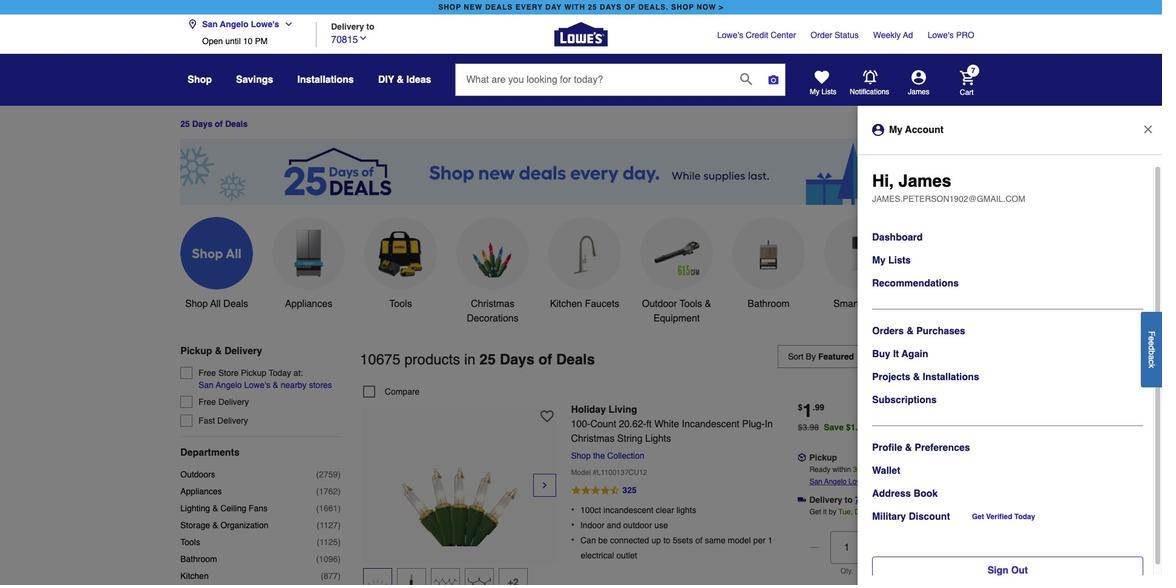 Task type: describe. For each thing, give the bounding box(es) containing it.
collection
[[607, 452, 645, 461]]

0 horizontal spatial installations
[[297, 74, 354, 85]]

ends jan 19 element
[[872, 423, 927, 433]]

profile & preferences
[[872, 443, 970, 454]]

plus image
[[874, 542, 886, 555]]

lowe's left "pro"
[[928, 30, 954, 40]]

in inside ready within 3 hours | 155 in stock san angelo lowe's
[[898, 466, 903, 475]]

lowe's home improvement lists image
[[815, 70, 829, 85]]

christmas decorations button
[[456, 218, 529, 326]]

james button
[[890, 70, 948, 97]]

delivery up chevron down icon
[[331, 21, 364, 31]]

outdoor
[[623, 521, 652, 531]]

325
[[623, 486, 637, 496]]

ends
[[872, 423, 893, 433]]

address
[[872, 489, 911, 500]]

19 for get it by tue, dec 19
[[870, 509, 878, 517]]

storage
[[180, 521, 210, 531]]

3 thumbnail image from the left
[[434, 571, 457, 586]]

tools inside the "outdoor tools & equipment"
[[680, 299, 702, 310]]

weekly
[[873, 30, 901, 40]]

delivery up fast delivery
[[218, 398, 249, 408]]

) for ( 2759 )
[[338, 471, 341, 480]]

0 horizontal spatial today
[[269, 369, 291, 379]]

chevron down image
[[358, 33, 368, 43]]

kitchen for kitchen
[[180, 572, 209, 582]]

tools inside 'button'
[[389, 299, 412, 310]]

) for ( 1762 )
[[338, 488, 341, 497]]

1 e from the top
[[1147, 337, 1157, 341]]

shop the collection link
[[571, 452, 649, 461]]

10
[[243, 36, 253, 46]]

>
[[719, 3, 724, 12]]

chat invite button image
[[1107, 541, 1144, 578]]

to inside • 100ct incandescent clear lights • indoor and outdoor use • can be connected up to 5sets of same model per 1 electrical outlet
[[663, 536, 671, 546]]

ad
[[903, 30, 913, 40]]

.99
[[813, 403, 825, 413]]

2 vertical spatial my
[[872, 255, 886, 266]]

orders & purchases
[[872, 326, 965, 337]]

to for delivery to 70815
[[845, 496, 853, 506]]

0 horizontal spatial lists
[[822, 88, 837, 96]]

projects & installations
[[872, 372, 979, 383]]

lights
[[645, 434, 671, 445]]

) for ( 1661 )
[[338, 504, 341, 514]]

electrical
[[581, 551, 614, 561]]

appliances button
[[272, 218, 345, 312]]

pickup & delivery
[[180, 346, 262, 357]]

|
[[879, 466, 881, 475]]

4.5 stars image
[[571, 484, 637, 499]]

( for 877
[[321, 572, 324, 582]]

account
[[905, 125, 944, 136]]

with
[[564, 3, 585, 12]]

lowe's credit center
[[717, 30, 796, 40]]

0 horizontal spatial 25
[[180, 119, 190, 129]]

bathroom button
[[732, 218, 805, 312]]

military discount link
[[872, 510, 950, 525]]

orders
[[872, 326, 904, 337]]

1001813120 element
[[363, 386, 420, 398]]

25 days of deals link
[[180, 119, 248, 129]]

2759
[[319, 471, 338, 480]]

outdoors
[[180, 471, 215, 480]]

truck filled image
[[798, 497, 806, 505]]

0 horizontal spatial 70815
[[331, 34, 358, 45]]

get for get verified today
[[972, 513, 984, 522]]

open
[[202, 36, 223, 46]]

until
[[225, 36, 241, 46]]

open until 10 pm
[[202, 36, 268, 46]]

lights
[[677, 506, 696, 516]]

by
[[829, 509, 837, 517]]

installations button
[[297, 69, 354, 91]]

fans inside button
[[958, 314, 980, 325]]

lowe's left credit
[[717, 30, 744, 40]]

0 vertical spatial my
[[810, 88, 820, 96]]

1 vertical spatial my
[[889, 125, 903, 136]]

0 horizontal spatial in
[[464, 352, 476, 369]]

address book
[[872, 489, 938, 500]]

again
[[902, 349, 928, 360]]

of inside • 100ct incandescent clear lights • indoor and outdoor use • can be connected up to 5sets of same model per 1 electrical outlet
[[695, 536, 703, 546]]

1661
[[319, 504, 338, 514]]

products
[[405, 352, 460, 369]]

appliances inside button
[[285, 299, 332, 310]]

2 thumbnail image from the left
[[400, 571, 423, 586]]

1 vertical spatial lighting & ceiling fans
[[180, 504, 268, 514]]

departments element
[[180, 448, 341, 460]]

1 horizontal spatial my lists link
[[872, 254, 911, 268]]

25 days of deals. shop new deals every day. while supplies last. image
[[180, 139, 982, 205]]

lighting inside lighting & ceiling fans button
[[931, 299, 965, 310]]

was price $3.98 element
[[798, 420, 824, 433]]

( 1096 )
[[316, 555, 341, 565]]

decorations
[[467, 314, 519, 325]]

search image
[[741, 73, 753, 85]]

indoor
[[581, 521, 605, 531]]

get verified today
[[972, 513, 1035, 522]]

hours
[[859, 466, 877, 475]]

1 horizontal spatial my lists
[[872, 255, 911, 266]]

smart home button
[[824, 218, 897, 312]]

0 horizontal spatial tools
[[180, 538, 200, 548]]

discount
[[909, 512, 950, 523]]

minus image
[[808, 542, 820, 555]]

7
[[971, 67, 975, 75]]

within
[[833, 466, 851, 475]]

pro
[[956, 30, 975, 40]]

lowe's inside button
[[251, 19, 279, 29]]

155
[[883, 466, 895, 475]]

profile
[[872, 443, 902, 454]]

actual price $1.99 element
[[798, 401, 825, 422]]

0 horizontal spatial my lists link
[[810, 70, 837, 97]]

25 days of deals
[[180, 119, 248, 129]]

san for san angelo lowe's
[[202, 19, 218, 29]]

free for free store pickup today at:
[[199, 369, 216, 379]]

ceiling inside 'lighting & ceiling fans'
[[926, 314, 956, 325]]

san inside ready within 3 hours | 155 in stock san angelo lowe's
[[810, 478, 823, 487]]

0 vertical spatial days
[[192, 119, 212, 129]]

delivery to
[[331, 21, 374, 31]]

1 vertical spatial pickup
[[241, 369, 266, 379]]

incandescent
[[604, 506, 654, 516]]

outdoor tools & equipment button
[[640, 218, 713, 326]]

shop for shop
[[188, 74, 212, 85]]

0 vertical spatial san angelo lowe's button
[[188, 12, 299, 36]]

every
[[516, 3, 543, 12]]

heart outline image
[[541, 410, 554, 424]]

incandescent
[[682, 420, 740, 430]]

string
[[617, 434, 643, 445]]

0 horizontal spatial lighting
[[180, 504, 210, 514]]

credit
[[746, 30, 768, 40]]

new
[[464, 3, 483, 12]]

delivery up the free store pickup today at:
[[225, 346, 262, 357]]

diy & ideas
[[378, 74, 431, 85]]

orders & purchases link
[[872, 324, 965, 339]]

book
[[914, 489, 938, 500]]

model
[[571, 469, 591, 478]]

( 1661 )
[[316, 504, 341, 514]]

0 vertical spatial my lists
[[810, 88, 837, 96]]

1096
[[319, 555, 338, 565]]

4 thumbnail image from the left
[[468, 571, 491, 586]]

0 vertical spatial 25
[[588, 3, 597, 12]]

0 horizontal spatial appliances
[[180, 488, 222, 497]]

1 vertical spatial today
[[1015, 513, 1035, 522]]

order status link
[[811, 29, 859, 41]]

$3.98
[[798, 423, 819, 433]]

19 for $3.98 save $1.99 ends jan 19
[[912, 423, 922, 433]]

angelo inside ready within 3 hours | 155 in stock san angelo lowe's
[[824, 478, 847, 487]]

count
[[590, 420, 616, 430]]

ready
[[810, 466, 831, 475]]

christmas inside 'christmas decorations'
[[471, 299, 515, 310]]

buy
[[872, 349, 891, 360]]

projects
[[872, 372, 911, 383]]

2 e from the top
[[1147, 341, 1157, 346]]

( for 2759
[[316, 471, 319, 480]]

wallet link
[[872, 464, 900, 479]]

san angelo lowe's
[[202, 19, 279, 29]]

free for free delivery
[[199, 398, 216, 408]]

( for 1127
[[317, 521, 320, 531]]

deals
[[485, 3, 513, 12]]

tools button
[[364, 218, 437, 312]]

1 vertical spatial bathroom
[[180, 555, 217, 565]]

it
[[893, 349, 899, 360]]

same
[[705, 536, 726, 546]]

kitchen for kitchen faucets
[[550, 299, 582, 310]]

) for ( 1127 )
[[338, 521, 341, 531]]

delivery down free delivery
[[217, 417, 248, 426]]

be
[[598, 536, 608, 546]]

( 1762 )
[[316, 488, 341, 497]]



Task type: vqa. For each thing, say whether or not it's contained in the screenshot.
$
yes



Task type: locate. For each thing, give the bounding box(es) containing it.
) up 1125
[[338, 521, 341, 531]]

1 vertical spatial 25
[[180, 119, 190, 129]]

1 • from the top
[[571, 505, 574, 516]]

( for 1762
[[316, 488, 319, 497]]

chevron down image
[[279, 19, 294, 29]]

dashboard
[[872, 232, 923, 243]]

1 horizontal spatial in
[[898, 466, 903, 475]]

james up "my account"
[[908, 88, 930, 96]]

angelo for san angelo lowe's & nearby stores
[[216, 381, 242, 391]]

savings save $1.99 element
[[824, 423, 927, 433]]

days down shop button
[[192, 119, 212, 129]]

model
[[728, 536, 751, 546]]

1 inside • 100ct incandescent clear lights • indoor and outdoor use • can be connected up to 5sets of same model per 1 electrical outlet
[[768, 536, 773, 546]]

ceiling up purchases at right
[[926, 314, 956, 325]]

installations
[[297, 74, 354, 85], [923, 372, 979, 383]]

1 horizontal spatial lists
[[888, 255, 911, 266]]

2 vertical spatial 25
[[480, 352, 496, 369]]

0 horizontal spatial san angelo lowe's button
[[188, 12, 299, 36]]

save
[[824, 423, 844, 433]]

& inside the "outdoor tools & equipment"
[[705, 299, 711, 310]]

0 horizontal spatial fans
[[249, 504, 268, 514]]

shop button
[[188, 69, 212, 91]]

) up 1127
[[338, 504, 341, 514]]

delivery up it
[[809, 496, 842, 506]]

1 vertical spatial my lists
[[872, 255, 911, 266]]

• left indoor
[[571, 520, 574, 531]]

my account
[[889, 125, 944, 136]]

now
[[697, 3, 716, 12]]

1 horizontal spatial of
[[539, 352, 552, 369]]

0 vertical spatial lighting
[[931, 299, 965, 310]]

5 ) from the top
[[338, 538, 341, 548]]

jan
[[895, 423, 910, 433]]

pm
[[255, 36, 268, 46]]

19 right jan
[[912, 423, 922, 433]]

( 1127 )
[[317, 521, 341, 531]]

2 horizontal spatial to
[[845, 496, 853, 506]]

shop all deals
[[185, 299, 248, 310]]

2 horizontal spatial tools
[[680, 299, 702, 310]]

my lists
[[810, 88, 837, 96], [872, 255, 911, 266]]

installations down delivery to
[[297, 74, 354, 85]]

angelo down the store
[[216, 381, 242, 391]]

lighting & ceiling fans up storage & organization
[[180, 504, 268, 514]]

• left 100ct
[[571, 505, 574, 516]]

1 vertical spatial lighting
[[180, 504, 210, 514]]

tools down storage
[[180, 538, 200, 548]]

pickup down all
[[180, 346, 212, 357]]

2 vertical spatial to
[[663, 536, 671, 546]]

lowe's down 3
[[849, 478, 871, 487]]

at:
[[294, 369, 303, 379]]

( for 1661
[[316, 504, 319, 514]]

my down dashboard link
[[872, 255, 886, 266]]

1 horizontal spatial san angelo lowe's button
[[810, 476, 871, 489]]

kitchen left faucets
[[550, 299, 582, 310]]

1 vertical spatial san angelo lowe's button
[[810, 476, 871, 489]]

shop the collection
[[571, 452, 645, 461]]

san up open
[[202, 19, 218, 29]]

free up fast at the left bottom of page
[[199, 398, 216, 408]]

get left verified
[[972, 513, 984, 522]]

shop down open
[[188, 74, 212, 85]]

1 free from the top
[[199, 369, 216, 379]]

my lists down lowe's home improvement lists icon
[[810, 88, 837, 96]]

) down '2759'
[[338, 488, 341, 497]]

equipment
[[654, 314, 700, 325]]

installations down again
[[923, 372, 979, 383]]

3
[[853, 466, 857, 475]]

lowe's up pm
[[251, 19, 279, 29]]

subscriptions
[[872, 395, 937, 406]]

shop
[[188, 74, 212, 85], [185, 299, 208, 310], [571, 452, 591, 461]]

christmas up "decorations"
[[471, 299, 515, 310]]

my lists down 'dashboard'
[[872, 255, 911, 266]]

san
[[202, 19, 218, 29], [199, 381, 214, 391], [810, 478, 823, 487]]

christmas decorations
[[467, 299, 519, 325]]

out
[[1011, 566, 1028, 577]]

in right products
[[464, 352, 476, 369]]

deals up the holiday
[[556, 352, 595, 369]]

) for ( 1125 )
[[338, 538, 341, 548]]

chevron right image
[[540, 480, 550, 492]]

kitchen down storage
[[180, 572, 209, 582]]

1 horizontal spatial get
[[972, 513, 984, 522]]

san up free delivery
[[199, 381, 214, 391]]

6 ) from the top
[[338, 555, 341, 565]]

lists down 'dashboard'
[[888, 255, 911, 266]]

free delivery
[[199, 398, 249, 408]]

san for san angelo lowe's & nearby stores
[[199, 381, 214, 391]]

1 horizontal spatial fans
[[958, 314, 980, 325]]

2 vertical spatial shop
[[571, 452, 591, 461]]

1 vertical spatial 19
[[870, 509, 878, 517]]

e up b
[[1147, 341, 1157, 346]]

lighting up storage
[[180, 504, 210, 514]]

0 vertical spatial 70815
[[331, 34, 358, 45]]

2 free from the top
[[199, 398, 216, 408]]

storage & organization
[[180, 521, 268, 531]]

delivery
[[331, 21, 364, 31], [225, 346, 262, 357], [218, 398, 249, 408], [217, 417, 248, 426], [809, 496, 842, 506]]

1 horizontal spatial ceiling
[[926, 314, 956, 325]]

lowe's pro
[[928, 30, 975, 40]]

wallet
[[872, 466, 900, 477]]

3 • from the top
[[571, 536, 574, 546]]

1 horizontal spatial 1
[[803, 401, 813, 422]]

0 vertical spatial in
[[464, 352, 476, 369]]

fans up purchases at right
[[958, 314, 980, 325]]

fans up 'organization'
[[249, 504, 268, 514]]

None search field
[[456, 64, 786, 107]]

0 vertical spatial fans
[[958, 314, 980, 325]]

1 horizontal spatial lighting & ceiling fans
[[926, 299, 980, 325]]

$1.99
[[846, 423, 867, 433]]

( down ( 1125 )
[[316, 555, 319, 565]]

ideas
[[407, 74, 431, 85]]

( 1125 )
[[317, 538, 341, 548]]

7 ) from the top
[[338, 572, 341, 582]]

2 • from the top
[[571, 520, 574, 531]]

0 vertical spatial bathroom
[[748, 299, 790, 310]]

( for 1125
[[317, 538, 320, 548]]

0 horizontal spatial my
[[810, 88, 820, 96]]

1 vertical spatial deals
[[223, 299, 248, 310]]

ready within 3 hours | 155 in stock san angelo lowe's
[[810, 466, 925, 487]]

shop for shop all deals
[[185, 299, 208, 310]]

) down ( 1127 )
[[338, 538, 341, 548]]

qty.
[[841, 568, 853, 576]]

the
[[593, 452, 605, 461]]

) up 877
[[338, 555, 341, 565]]

notifications
[[850, 88, 889, 96]]

purchases
[[916, 326, 965, 337]]

e
[[1147, 337, 1157, 341], [1147, 341, 1157, 346]]

shop left all
[[185, 299, 208, 310]]

) for ( 877 )
[[338, 572, 341, 582]]

0 horizontal spatial 70815 button
[[331, 31, 368, 47]]

( down ( 1096 )
[[321, 572, 324, 582]]

profile & preferences link
[[872, 441, 970, 456]]

0 vertical spatial lists
[[822, 88, 837, 96]]

0 vertical spatial christmas
[[471, 299, 515, 310]]

deals inside button
[[223, 299, 248, 310]]

70815 down delivery to
[[331, 34, 358, 45]]

deals right all
[[223, 299, 248, 310]]

get left it
[[810, 509, 821, 517]]

stores
[[309, 381, 332, 391]]

christmas inside holiday living 100-count 20.62-ft white incandescent plug-in christmas string lights
[[571, 434, 615, 445]]

lowe's home improvement notification center image
[[863, 70, 878, 85]]

) for ( 1096 )
[[338, 555, 341, 565]]

70815 button up installations button at the top left of page
[[331, 31, 368, 47]]

camera image
[[768, 74, 780, 86]]

1127
[[320, 521, 338, 531]]

0 vertical spatial 19
[[912, 423, 922, 433]]

lighting up purchases at right
[[931, 299, 965, 310]]

hi,
[[872, 171, 894, 191]]

1 horizontal spatial shop
[[671, 3, 694, 12]]

lowe's home improvement logo image
[[555, 8, 608, 61]]

my lists link left "notifications"
[[810, 70, 837, 97]]

pickup up ready
[[809, 453, 837, 463]]

1 thumbnail image from the left
[[366, 571, 389, 586]]

james inside hi, james james.peterson1902@gmail.com
[[899, 171, 951, 191]]

0 vertical spatial ceiling
[[926, 314, 956, 325]]

0 vertical spatial pickup
[[180, 346, 212, 357]]

1 horizontal spatial pickup
[[241, 369, 266, 379]]

today right verified
[[1015, 513, 1035, 522]]

my left account
[[889, 125, 903, 136]]

0 horizontal spatial pickup
[[180, 346, 212, 357]]

james up "james.peterson1902@gmail.com"
[[899, 171, 951, 191]]

plug-
[[742, 420, 765, 430]]

e up d
[[1147, 337, 1157, 341]]

1 horizontal spatial days
[[500, 352, 535, 369]]

fast
[[199, 417, 215, 426]]

325 button
[[571, 484, 783, 499]]

to for delivery to
[[366, 21, 374, 31]]

0 horizontal spatial get
[[810, 509, 821, 517]]

& inside button
[[273, 381, 278, 391]]

1 vertical spatial lists
[[888, 255, 911, 266]]

military discount
[[872, 512, 950, 523]]

1 horizontal spatial my
[[872, 255, 886, 266]]

4 ) from the top
[[338, 521, 341, 531]]

•
[[571, 505, 574, 516], [571, 520, 574, 531], [571, 536, 574, 546]]

Search Query text field
[[456, 64, 731, 96]]

( down '2759'
[[316, 488, 319, 497]]

all
[[210, 299, 221, 310]]

1 horizontal spatial bathroom
[[748, 299, 790, 310]]

c
[[1147, 360, 1157, 364]]

25 right 'with'
[[588, 3, 597, 12]]

0 vertical spatial shop
[[188, 74, 212, 85]]

shop
[[438, 3, 461, 12], [671, 3, 694, 12]]

0 vertical spatial 70815 button
[[331, 31, 368, 47]]

2 horizontal spatial pickup
[[809, 453, 837, 463]]

( down the ( 1661 )
[[317, 521, 320, 531]]

deals down savings button at left top
[[225, 119, 248, 129]]

departments
[[180, 448, 240, 459]]

ceiling up storage & organization
[[220, 504, 246, 514]]

( for 1096
[[316, 555, 319, 565]]

70815 button up dec
[[855, 495, 879, 507]]

( down ( 1762 )
[[316, 504, 319, 514]]

1 vertical spatial 70815 button
[[855, 495, 879, 507]]

christmas down count
[[571, 434, 615, 445]]

0 horizontal spatial of
[[215, 119, 223, 129]]

to
[[366, 21, 374, 31], [845, 496, 853, 506], [663, 536, 671, 546]]

1 horizontal spatial 70815 button
[[855, 495, 879, 507]]

0 horizontal spatial lighting & ceiling fans
[[180, 504, 268, 514]]

0 horizontal spatial ceiling
[[220, 504, 246, 514]]

2 vertical spatial pickup
[[809, 453, 837, 463]]

days down "decorations"
[[500, 352, 535, 369]]

0 horizontal spatial 1
[[768, 536, 773, 546]]

1 vertical spatial kitchen
[[180, 572, 209, 582]]

3 ) from the top
[[338, 504, 341, 514]]

get for get it by tue, dec 19
[[810, 509, 821, 517]]

2 horizontal spatial of
[[695, 536, 703, 546]]

kitchen faucets
[[550, 299, 619, 310]]

angelo down within
[[824, 478, 847, 487]]

1
[[803, 401, 813, 422], [768, 536, 773, 546]]

kitchen inside button
[[550, 299, 582, 310]]

1 horizontal spatial installations
[[923, 372, 979, 383]]

0 horizontal spatial bathroom
[[180, 555, 217, 565]]

angelo inside button
[[216, 381, 242, 391]]

angelo for san angelo lowe's
[[220, 19, 248, 29]]

2 vertical spatial of
[[695, 536, 703, 546]]

fast delivery
[[199, 417, 248, 426]]

in right 155
[[898, 466, 903, 475]]

it
[[823, 509, 827, 517]]

location image
[[188, 19, 197, 29]]

1 vertical spatial 70815
[[855, 496, 879, 506]]

verified
[[986, 513, 1013, 522]]

2 vertical spatial angelo
[[824, 478, 847, 487]]

0 vertical spatial deals
[[225, 119, 248, 129]]

70815 up dec
[[855, 496, 879, 506]]

0 vertical spatial my lists link
[[810, 70, 837, 97]]

my down lowe's home improvement lists icon
[[810, 88, 820, 96]]

angelo up open until 10 pm
[[220, 19, 248, 29]]

lowe's inside ready within 3 hours | 155 in stock san angelo lowe's
[[849, 478, 871, 487]]

close image
[[1142, 123, 1154, 136]]

san down ready
[[810, 478, 823, 487]]

to right the up
[[663, 536, 671, 546]]

pickup for pickup & delivery
[[180, 346, 212, 357]]

0 horizontal spatial shop
[[438, 3, 461, 12]]

savings
[[236, 74, 273, 85]]

per
[[753, 536, 766, 546]]

shop inside button
[[185, 299, 208, 310]]

san inside button
[[199, 381, 214, 391]]

#
[[593, 469, 597, 478]]

Stepper number input field with increment and decrement buttons number field
[[831, 532, 863, 565]]

store
[[218, 369, 239, 379]]

0 vertical spatial kitchen
[[550, 299, 582, 310]]

lists down lowe's home improvement lists icon
[[822, 88, 837, 96]]

lowe's inside button
[[244, 381, 270, 391]]

of
[[625, 3, 636, 12]]

lighting & ceiling fans
[[926, 299, 980, 325], [180, 504, 268, 514]]

1125
[[320, 538, 338, 548]]

25 down "decorations"
[[480, 352, 496, 369]]

pickup image
[[798, 454, 806, 463]]

model # l1100137cu12
[[571, 469, 647, 478]]

james.peterson1902@gmail.com
[[872, 194, 1026, 204]]

christmas
[[471, 299, 515, 310], [571, 434, 615, 445]]

0 vertical spatial 1
[[803, 401, 813, 422]]

1 vertical spatial fans
[[249, 504, 268, 514]]

free left the store
[[199, 369, 216, 379]]

james
[[908, 88, 930, 96], [899, 171, 951, 191]]

1 horizontal spatial 25
[[480, 352, 496, 369]]

white
[[655, 420, 679, 430]]

( up 1096
[[317, 538, 320, 548]]

1 vertical spatial days
[[500, 352, 535, 369]]

my lists link down 'dashboard'
[[872, 254, 911, 268]]

0 vertical spatial today
[[269, 369, 291, 379]]

lighting & ceiling fans up purchases at right
[[926, 299, 980, 325]]

free store pickup today at:
[[199, 369, 303, 379]]

bathroom inside button
[[748, 299, 790, 310]]

• left the can
[[571, 536, 574, 546]]

fans
[[958, 314, 980, 325], [249, 504, 268, 514]]

2 shop from the left
[[671, 3, 694, 12]]

1 horizontal spatial christmas
[[571, 434, 615, 445]]

1 vertical spatial james
[[899, 171, 951, 191]]

pickup for pickup
[[809, 453, 837, 463]]

) down ( 1096 )
[[338, 572, 341, 582]]

pickup up san angelo lowe's & nearby stores button
[[241, 369, 266, 379]]

tools up equipment
[[680, 299, 702, 310]]

1 vertical spatial angelo
[[216, 381, 242, 391]]

1 vertical spatial to
[[845, 496, 853, 506]]

shop all deals button
[[180, 218, 253, 312]]

19 right dec
[[870, 509, 878, 517]]

today
[[269, 369, 291, 379], [1015, 513, 1035, 522]]

tools up 10675
[[389, 299, 412, 310]]

0 vertical spatial to
[[366, 21, 374, 31]]

l1100137cu12
[[597, 469, 647, 478]]

1 horizontal spatial tools
[[389, 299, 412, 310]]

shop up model
[[571, 452, 591, 461]]

2 vertical spatial •
[[571, 536, 574, 546]]

my
[[810, 88, 820, 96], [889, 125, 903, 136], [872, 255, 886, 266]]

to up chevron down icon
[[366, 21, 374, 31]]

2 horizontal spatial my
[[889, 125, 903, 136]]

1 ) from the top
[[338, 471, 341, 480]]

dec
[[855, 509, 868, 517]]

100ct
[[581, 506, 601, 516]]

stock
[[905, 466, 923, 475]]

25 down shop button
[[180, 119, 190, 129]]

2 vertical spatial deals
[[556, 352, 595, 369]]

san angelo lowe's & nearby stores button
[[199, 380, 332, 392]]

1 vertical spatial in
[[898, 466, 903, 475]]

free
[[199, 369, 216, 379], [199, 398, 216, 408]]

0 horizontal spatial 19
[[870, 509, 878, 517]]

0 horizontal spatial my lists
[[810, 88, 837, 96]]

living
[[609, 405, 637, 416]]

lowe's down the free store pickup today at:
[[244, 381, 270, 391]]

james inside the james button
[[908, 88, 930, 96]]

0 vertical spatial san
[[202, 19, 218, 29]]

tue,
[[839, 509, 853, 517]]

) up ( 1762 )
[[338, 471, 341, 480]]

shop for shop the collection
[[571, 452, 591, 461]]

lowe's home improvement cart image
[[960, 71, 975, 85]]

1 horizontal spatial kitchen
[[550, 299, 582, 310]]

0 vertical spatial of
[[215, 119, 223, 129]]

thumbnail image
[[366, 571, 389, 586], [400, 571, 423, 586], [434, 571, 457, 586], [468, 571, 491, 586]]

get
[[810, 509, 821, 517], [972, 513, 984, 522]]

shop left new
[[438, 3, 461, 12]]

2 ) from the top
[[338, 488, 341, 497]]

lighting & ceiling fans inside lighting & ceiling fans button
[[926, 299, 980, 325]]

sign out button
[[872, 558, 1144, 585]]

shop left now
[[671, 3, 694, 12]]

smart home
[[834, 299, 888, 310]]

today up nearby
[[269, 369, 291, 379]]

( up ( 1762 )
[[316, 471, 319, 480]]

to up tue,
[[845, 496, 853, 506]]

0 horizontal spatial kitchen
[[180, 572, 209, 582]]

1 shop from the left
[[438, 3, 461, 12]]



